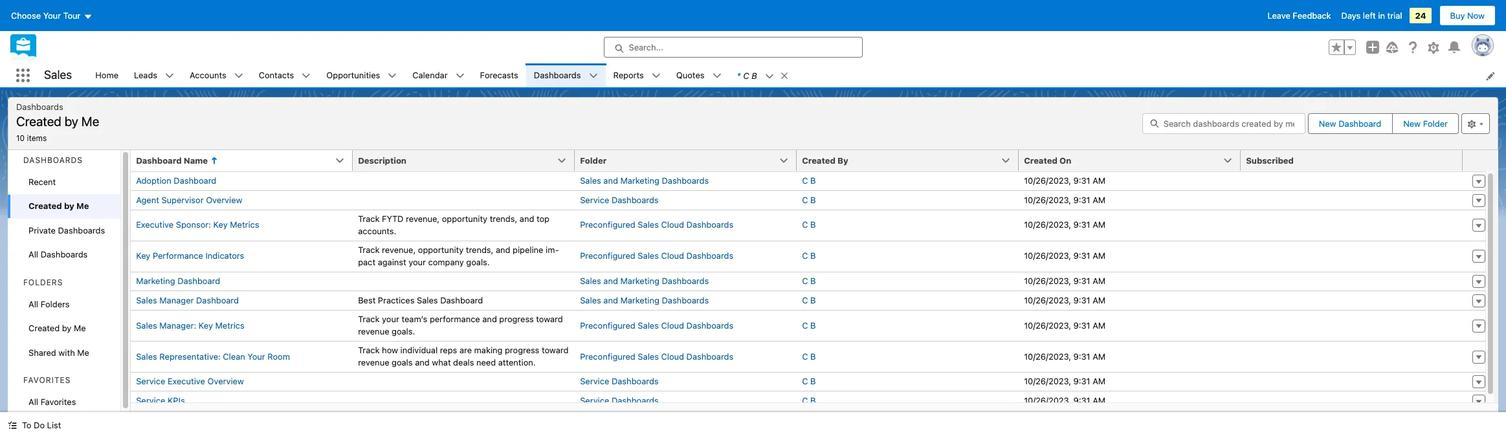 Task type: locate. For each thing, give the bounding box(es) containing it.
revenue inside track your team's performance and progress toward revenue goals.
[[358, 326, 389, 337]]

list
[[47, 420, 61, 430]]

all up to do list 'button' on the bottom left
[[28, 397, 38, 407]]

0 horizontal spatial goals.
[[392, 326, 415, 337]]

9 c b from the top
[[802, 376, 816, 387]]

1 sales and marketing dashboards from the top
[[580, 175, 709, 186]]

1 created by me from the top
[[28, 201, 89, 211]]

preconfigured sales cloud dashboards link for accounts.
[[580, 220, 734, 230]]

track down accounts.
[[358, 244, 380, 255]]

10/26/2023, 9:31 am for service executive overview
[[1024, 376, 1106, 387]]

1 horizontal spatial goals.
[[466, 257, 490, 267]]

contacts link
[[251, 63, 302, 87]]

0 vertical spatial revenue
[[358, 326, 389, 337]]

created by
[[802, 155, 848, 165]]

3 c b link from the top
[[802, 220, 816, 230]]

track inside track revenue, opportunity trends, and pipeline im pact against your company goals.
[[358, 244, 380, 255]]

c b link for key performance indicators
[[802, 251, 816, 261]]

6 c b link from the top
[[802, 295, 816, 305]]

dashboards created by me 10 items
[[16, 102, 99, 143]]

1 service dashboards from the top
[[580, 195, 659, 205]]

c b for key performance indicators
[[802, 251, 816, 261]]

6 am from the top
[[1093, 295, 1106, 305]]

goals. down team's
[[392, 326, 415, 337]]

2 vertical spatial sales and marketing dashboards
[[580, 295, 709, 305]]

7 c b from the top
[[802, 320, 816, 330]]

4 preconfigured sales cloud dashboards link from the top
[[580, 351, 734, 362]]

by for recent
[[64, 201, 74, 211]]

key right sponsor:
[[213, 220, 228, 230]]

revenue,
[[406, 213, 440, 224], [382, 244, 416, 255]]

3 preconfigured sales cloud dashboards from the top
[[580, 320, 734, 330]]

2 vertical spatial service dashboards
[[580, 395, 659, 406]]

recent link
[[8, 170, 121, 194]]

3 10/26/2023, 9:31 am from the top
[[1024, 220, 1106, 230]]

all down the private
[[28, 249, 38, 260]]

b for adoption dashboard
[[810, 175, 816, 186]]

10 9:31 from the top
[[1074, 395, 1090, 406]]

list
[[88, 63, 1506, 87]]

1 vertical spatial your
[[382, 314, 399, 324]]

1 vertical spatial sales and marketing dashboards
[[580, 276, 709, 286]]

subscribed cell
[[1241, 150, 1471, 172]]

2 sales and marketing dashboards link from the top
[[580, 276, 709, 286]]

description
[[358, 155, 406, 165]]

me up private dashboards
[[76, 201, 89, 211]]

c b link for agent supervisor overview
[[802, 195, 816, 205]]

progress up attention.
[[505, 345, 539, 355]]

2 c b from the top
[[802, 195, 816, 205]]

created
[[16, 114, 61, 129], [802, 155, 836, 165], [1024, 155, 1058, 165], [28, 201, 62, 211], [28, 323, 60, 333]]

your right against
[[409, 257, 426, 267]]

practices
[[378, 295, 415, 305]]

search...
[[629, 42, 663, 52]]

text default image inside calendar list item
[[455, 71, 464, 80]]

dashboards
[[534, 70, 581, 80], [16, 102, 63, 112], [23, 155, 83, 165], [662, 175, 709, 186], [612, 195, 659, 205], [686, 220, 734, 230], [58, 225, 105, 235], [41, 249, 88, 260], [686, 251, 734, 261], [662, 276, 709, 286], [662, 295, 709, 305], [686, 320, 734, 330], [686, 351, 734, 362], [612, 376, 659, 387], [612, 395, 659, 406]]

favorites up all favorites
[[23, 375, 71, 385]]

9 10/26/2023, from the top
[[1024, 376, 1071, 387]]

1 preconfigured from the top
[[580, 220, 635, 230]]

6 10/26/2023, 9:31 am from the top
[[1024, 295, 1106, 305]]

am
[[1093, 175, 1106, 186], [1093, 195, 1106, 205], [1093, 220, 1106, 230], [1093, 251, 1106, 261], [1093, 276, 1106, 286], [1093, 295, 1106, 305], [1093, 320, 1106, 330], [1093, 351, 1106, 362], [1093, 376, 1106, 387], [1093, 395, 1106, 406]]

key left performance
[[136, 251, 150, 261]]

10/26/2023, for agent supervisor overview
[[1024, 195, 1071, 205]]

0 vertical spatial service dashboards link
[[580, 195, 659, 205]]

2 9:31 from the top
[[1074, 195, 1090, 205]]

1 vertical spatial metrics
[[215, 320, 245, 330]]

2 preconfigured sales cloud dashboards from the top
[[580, 251, 734, 261]]

service dashboards for agent supervisor overview
[[580, 195, 659, 205]]

me down home link
[[81, 114, 99, 129]]

1 vertical spatial favorites
[[41, 397, 76, 407]]

new for new dashboard
[[1319, 118, 1336, 129]]

10/26/2023, 9:31 am for sales representative: clean your room
[[1024, 351, 1106, 362]]

2 created by me from the top
[[28, 323, 86, 333]]

5 10/26/2023, 9:31 am from the top
[[1024, 276, 1106, 286]]

all
[[28, 249, 38, 260], [28, 299, 38, 309], [28, 397, 38, 407]]

2 revenue from the top
[[358, 357, 389, 368]]

favorites
[[23, 375, 71, 385], [41, 397, 76, 407]]

1 am from the top
[[1093, 175, 1106, 186]]

metrics
[[230, 220, 259, 230], [215, 320, 245, 330]]

trends, left top
[[490, 213, 517, 224]]

are
[[460, 345, 472, 355]]

progress inside track your team's performance and progress toward revenue goals.
[[499, 314, 534, 324]]

text default image inside contacts list item
[[302, 71, 311, 80]]

created up items
[[16, 114, 61, 129]]

goals
[[392, 357, 413, 368]]

10 c b link from the top
[[802, 395, 816, 406]]

8 9:31 from the top
[[1074, 351, 1090, 362]]

1 all from the top
[[28, 249, 38, 260]]

1 vertical spatial by
[[64, 201, 74, 211]]

1 horizontal spatial new
[[1403, 118, 1421, 129]]

need
[[476, 357, 496, 368]]

indicators
[[205, 251, 244, 261]]

best practices sales dashboard
[[358, 295, 483, 305]]

1 vertical spatial progress
[[505, 345, 539, 355]]

3 service dashboards from the top
[[580, 395, 659, 406]]

your left tour
[[43, 10, 61, 21]]

track down best at the bottom
[[358, 314, 380, 324]]

3 sales and marketing dashboards from the top
[[580, 295, 709, 305]]

metrics up indicators
[[230, 220, 259, 230]]

folder inside cell
[[580, 155, 607, 165]]

1 horizontal spatial key
[[199, 320, 213, 330]]

4 track from the top
[[358, 345, 380, 355]]

sales and marketing dashboards link for sales manager dashboard
[[580, 295, 709, 305]]

created by me up shared with me
[[28, 323, 86, 333]]

created by me for dashboards
[[28, 201, 89, 211]]

track revenue, opportunity trends, and pipeline im pact against your company goals. grid
[[131, 150, 1495, 411]]

text default image right calendar
[[455, 71, 464, 80]]

dashboard inside cell
[[136, 155, 182, 165]]

your down practices
[[382, 314, 399, 324]]

sales and marketing dashboards for adoption dashboard
[[580, 175, 709, 186]]

6 9:31 from the top
[[1074, 295, 1090, 305]]

6 10/26/2023, from the top
[[1024, 295, 1071, 305]]

4 am from the top
[[1093, 251, 1106, 261]]

c b for marketing dashboard
[[802, 276, 816, 286]]

1 vertical spatial service dashboards link
[[580, 376, 659, 387]]

3 service dashboards link from the top
[[580, 395, 659, 406]]

3 preconfigured from the top
[[580, 320, 635, 330]]

reports link
[[606, 63, 652, 87]]

goals. right company
[[466, 257, 490, 267]]

executive
[[136, 220, 174, 230], [168, 376, 205, 387]]

preconfigured sales cloud dashboards link for revenue
[[580, 320, 734, 330]]

1 10/26/2023, from the top
[[1024, 175, 1071, 186]]

opportunity up "pact"
[[442, 213, 487, 224]]

now
[[1467, 10, 1485, 21]]

0 horizontal spatial folder
[[580, 155, 607, 165]]

3 preconfigured sales cloud dashboards link from the top
[[580, 320, 734, 330]]

text default image left 'reports' "link"
[[589, 71, 598, 80]]

text default image inside dashboards list item
[[589, 71, 598, 80]]

overview for service executive overview
[[207, 376, 244, 387]]

revenue down how
[[358, 357, 389, 368]]

0 vertical spatial overview
[[206, 195, 242, 205]]

created left by
[[802, 155, 836, 165]]

your
[[409, 257, 426, 267], [382, 314, 399, 324]]

8 10/26/2023, from the top
[[1024, 351, 1071, 362]]

dashboard up the "adoption"
[[136, 155, 182, 165]]

company
[[428, 257, 464, 267]]

0 vertical spatial trends,
[[490, 213, 517, 224]]

cell
[[353, 172, 575, 190], [1241, 172, 1463, 190], [353, 190, 575, 209], [1241, 190, 1463, 209], [1241, 209, 1463, 241], [1241, 241, 1463, 272], [353, 272, 575, 291], [1241, 272, 1463, 291], [1241, 291, 1463, 310], [1241, 310, 1463, 341], [1241, 341, 1463, 372], [353, 372, 575, 391], [1241, 372, 1463, 391], [353, 391, 575, 410], [1241, 391, 1463, 410]]

1 vertical spatial folders
[[41, 299, 70, 309]]

dashboards list item
[[526, 63, 606, 87]]

and inside track your team's performance and progress toward revenue goals.
[[482, 314, 497, 324]]

9:31 for sales representative: clean your room
[[1074, 351, 1090, 362]]

created by me down the recent link
[[28, 201, 89, 211]]

1 vertical spatial revenue
[[358, 357, 389, 368]]

1 horizontal spatial folder
[[1423, 118, 1448, 129]]

1 vertical spatial toward
[[542, 345, 569, 355]]

3 10/26/2023, from the top
[[1024, 220, 1071, 230]]

folders up shared with me
[[41, 299, 70, 309]]

preconfigured for pact
[[580, 251, 635, 261]]

10 c b from the top
[[802, 395, 816, 406]]

by
[[65, 114, 78, 129], [64, 201, 74, 211], [62, 323, 71, 333]]

toward
[[536, 314, 563, 324], [542, 345, 569, 355]]

performance
[[153, 251, 203, 261]]

2 service dashboards from the top
[[580, 376, 659, 387]]

2 cloud from the top
[[661, 251, 684, 261]]

9:31 for adoption dashboard
[[1074, 175, 1090, 186]]

2 10/26/2023, 9:31 am from the top
[[1024, 195, 1106, 205]]

track inside track fytd revenue, opportunity trends, and top accounts.
[[358, 213, 380, 224]]

0 vertical spatial your
[[409, 257, 426, 267]]

c b link for sales representative: clean your room
[[802, 351, 816, 362]]

8 10/26/2023, 9:31 am from the top
[[1024, 351, 1106, 362]]

5 10/26/2023, from the top
[[1024, 276, 1071, 286]]

10/26/2023, 9:31 am for executive sponsor: key metrics
[[1024, 220, 1106, 230]]

1 revenue from the top
[[358, 326, 389, 337]]

overview up executive sponsor: key metrics
[[206, 195, 242, 205]]

progress up "making"
[[499, 314, 534, 324]]

0 vertical spatial folder
[[1423, 118, 1448, 129]]

4 10/26/2023, from the top
[[1024, 251, 1071, 261]]

executive down agent
[[136, 220, 174, 230]]

10/26/2023, for key performance indicators
[[1024, 251, 1071, 261]]

8 c b from the top
[[802, 351, 816, 362]]

revenue, up against
[[382, 244, 416, 255]]

marketing dashboard
[[136, 276, 220, 286]]

0 vertical spatial opportunity
[[442, 213, 487, 224]]

service for agent supervisor overview
[[580, 195, 609, 205]]

opportunity up company
[[418, 244, 464, 255]]

3 9:31 from the top
[[1074, 220, 1090, 230]]

service kpis
[[136, 395, 185, 406]]

choose
[[11, 10, 41, 21]]

key right manager:
[[199, 320, 213, 330]]

0 vertical spatial revenue,
[[406, 213, 440, 224]]

6 c b from the top
[[802, 295, 816, 305]]

1 vertical spatial created by me link
[[8, 317, 121, 341]]

dashboard
[[1339, 118, 1381, 129], [136, 155, 182, 165], [174, 175, 216, 186], [177, 276, 220, 286], [196, 295, 239, 305], [440, 295, 483, 305]]

0 vertical spatial sales and marketing dashboards
[[580, 175, 709, 186]]

0 vertical spatial key
[[213, 220, 228, 230]]

c b for executive sponsor: key metrics
[[802, 220, 816, 230]]

2 vertical spatial by
[[62, 323, 71, 333]]

dashboard name button
[[131, 150, 353, 171]]

1 vertical spatial overview
[[207, 376, 244, 387]]

dashboard up sales manager dashboard link at the left bottom
[[177, 276, 220, 286]]

dashboards inside "link"
[[58, 225, 105, 235]]

5 9:31 from the top
[[1074, 276, 1090, 286]]

revenue, right fytd
[[406, 213, 440, 224]]

10/26/2023, for sales representative: clean your room
[[1024, 351, 1071, 362]]

key for manager:
[[199, 320, 213, 330]]

2 vertical spatial service dashboards link
[[580, 395, 659, 406]]

revenue up how
[[358, 326, 389, 337]]

executive sponsor: key metrics
[[136, 220, 259, 230]]

group
[[1329, 39, 1356, 55]]

created by me link for with
[[8, 317, 121, 341]]

new folder
[[1403, 118, 1448, 129]]

text default image inside to do list 'button'
[[8, 421, 17, 430]]

home link
[[88, 63, 126, 87]]

2 vertical spatial sales and marketing dashboards link
[[580, 295, 709, 305]]

0 vertical spatial progress
[[499, 314, 534, 324]]

dashboard up agent supervisor overview link
[[174, 175, 216, 186]]

list item
[[729, 63, 795, 87]]

shared with me
[[28, 347, 89, 358]]

executive up kpis
[[168, 376, 205, 387]]

new up subscribed button
[[1319, 118, 1336, 129]]

text default image right leads
[[165, 71, 174, 80]]

1 9:31 from the top
[[1074, 175, 1090, 186]]

created by me link up with
[[8, 317, 121, 341]]

preconfigured sales cloud dashboards link
[[580, 220, 734, 230], [580, 251, 734, 261], [580, 320, 734, 330], [580, 351, 734, 362]]

how
[[382, 345, 398, 355]]

revenue, inside track fytd revenue, opportunity trends, and top accounts.
[[406, 213, 440, 224]]

text default image inside quotes list item
[[712, 71, 721, 80]]

representative:
[[159, 351, 221, 362]]

actions cell
[[1463, 150, 1495, 172]]

all up the shared
[[28, 299, 38, 309]]

reps
[[440, 345, 457, 355]]

reports list item
[[606, 63, 668, 87]]

1 vertical spatial executive
[[168, 376, 205, 387]]

2 10/26/2023, from the top
[[1024, 195, 1071, 205]]

3 am from the top
[[1093, 220, 1106, 230]]

2 service dashboards link from the top
[[580, 376, 659, 387]]

0 vertical spatial by
[[65, 114, 78, 129]]

all favorites
[[28, 397, 76, 407]]

0 horizontal spatial key
[[136, 251, 150, 261]]

2 new from the left
[[1403, 118, 1421, 129]]

5 am from the top
[[1093, 276, 1106, 286]]

text default image
[[780, 71, 789, 80], [234, 71, 243, 80], [302, 71, 311, 80], [388, 71, 397, 80], [652, 71, 661, 80], [712, 71, 721, 80], [765, 72, 774, 81], [8, 421, 17, 430]]

created by me link up private dashboards
[[8, 194, 121, 218]]

to do list button
[[0, 412, 69, 438]]

metrics up clean
[[215, 320, 245, 330]]

name
[[184, 155, 208, 165]]

trends, down track fytd revenue, opportunity trends, and top accounts.
[[466, 244, 493, 255]]

8 c b link from the top
[[802, 351, 816, 362]]

0 vertical spatial metrics
[[230, 220, 259, 230]]

trends,
[[490, 213, 517, 224], [466, 244, 493, 255]]

opportunity inside track revenue, opportunity trends, and pipeline im pact against your company goals.
[[418, 244, 464, 255]]

9:31 for sales manager dashboard
[[1074, 295, 1090, 305]]

9 10/26/2023, 9:31 am from the top
[[1024, 376, 1106, 387]]

9 am from the top
[[1093, 376, 1106, 387]]

c for marketing dashboard
[[802, 276, 808, 286]]

text default image
[[165, 71, 174, 80], [455, 71, 464, 80], [589, 71, 598, 80], [210, 157, 218, 165]]

track left how
[[358, 345, 380, 355]]

1 vertical spatial opportunity
[[418, 244, 464, 255]]

9:31 for marketing dashboard
[[1074, 276, 1090, 286]]

track inside track how individual reps are making progress toward revenue goals and what deals need attention.
[[358, 345, 380, 355]]

1 created by me link from the top
[[8, 194, 121, 218]]

am for adoption dashboard
[[1093, 175, 1106, 186]]

new right new dashboard button
[[1403, 118, 1421, 129]]

1 preconfigured sales cloud dashboards from the top
[[580, 220, 734, 230]]

5 c b link from the top
[[802, 276, 816, 286]]

2 preconfigured sales cloud dashboards link from the top
[[580, 251, 734, 261]]

2 sales and marketing dashboards from the top
[[580, 276, 709, 286]]

sales and marketing dashboards link
[[580, 175, 709, 186], [580, 276, 709, 286], [580, 295, 709, 305]]

2 c b link from the top
[[802, 195, 816, 205]]

list item containing *
[[729, 63, 795, 87]]

3 track from the top
[[358, 314, 380, 324]]

10/26/2023, for marketing dashboard
[[1024, 276, 1071, 286]]

2 preconfigured from the top
[[580, 251, 635, 261]]

c b for sales manager dashboard
[[802, 295, 816, 305]]

your inside grid
[[247, 351, 265, 362]]

service dashboards link
[[580, 195, 659, 205], [580, 376, 659, 387], [580, 395, 659, 406]]

subscribed
[[1246, 155, 1294, 165]]

service dashboards
[[580, 195, 659, 205], [580, 376, 659, 387], [580, 395, 659, 406]]

what
[[432, 357, 451, 368]]

3 c b from the top
[[802, 220, 816, 230]]

0 vertical spatial all
[[28, 249, 38, 260]]

8 am from the top
[[1093, 351, 1106, 362]]

4 cloud from the top
[[661, 351, 684, 362]]

b for service executive overview
[[810, 376, 816, 387]]

overview
[[206, 195, 242, 205], [207, 376, 244, 387]]

favorites inside all favorites link
[[41, 397, 76, 407]]

3 sales and marketing dashboards link from the top
[[580, 295, 709, 305]]

10 10/26/2023, from the top
[[1024, 395, 1071, 406]]

favorites up list
[[41, 397, 76, 407]]

c
[[743, 70, 749, 81], [802, 175, 808, 186], [802, 195, 808, 205], [802, 220, 808, 230], [802, 251, 808, 261], [802, 276, 808, 286], [802, 295, 808, 305], [802, 320, 808, 330], [802, 351, 808, 362], [802, 376, 808, 387], [802, 395, 808, 406]]

attention.
[[498, 357, 536, 368]]

7 10/26/2023, from the top
[[1024, 320, 1071, 330]]

2 horizontal spatial key
[[213, 220, 228, 230]]

preconfigured sales cloud dashboards link for toward
[[580, 351, 734, 362]]

created on cell
[[1019, 150, 1249, 172]]

service dashboards for service executive overview
[[580, 376, 659, 387]]

c b for service kpis
[[802, 395, 816, 406]]

1 horizontal spatial your
[[409, 257, 426, 267]]

2 created by me link from the top
[[8, 317, 121, 341]]

2 vertical spatial key
[[199, 320, 213, 330]]

cloud for accounts.
[[661, 220, 684, 230]]

7 c b link from the top
[[802, 320, 816, 330]]

c b link for executive sponsor: key metrics
[[802, 220, 816, 230]]

progress inside track how individual reps are making progress toward revenue goals and what deals need attention.
[[505, 345, 539, 355]]

toward inside track how individual reps are making progress toward revenue goals and what deals need attention.
[[542, 345, 569, 355]]

4 10/26/2023, 9:31 am from the top
[[1024, 251, 1106, 261]]

0 horizontal spatial your
[[382, 314, 399, 324]]

9 9:31 from the top
[[1074, 376, 1090, 387]]

text default image inside opportunities list item
[[388, 71, 397, 80]]

b for sales manager dashboard
[[810, 295, 816, 305]]

trial
[[1387, 10, 1402, 21]]

2 vertical spatial all
[[28, 397, 38, 407]]

actions image
[[1463, 150, 1495, 171]]

1 track from the top
[[358, 213, 380, 224]]

new folder button
[[1392, 113, 1459, 134]]

new
[[1319, 118, 1336, 129], [1403, 118, 1421, 129]]

am for key performance indicators
[[1093, 251, 1106, 261]]

clean
[[223, 351, 245, 362]]

7 am from the top
[[1093, 320, 1106, 330]]

folders up all folders
[[23, 277, 63, 287]]

24
[[1415, 10, 1426, 21]]

1 vertical spatial revenue,
[[382, 244, 416, 255]]

10/26/2023, for sales manager dashboard
[[1024, 295, 1071, 305]]

service for service executive overview
[[580, 376, 609, 387]]

forecasts
[[480, 70, 518, 80]]

track your team's performance and progress toward revenue goals.
[[358, 314, 563, 337]]

1 c b link from the top
[[802, 175, 816, 186]]

agent
[[136, 195, 159, 205]]

all dashboards link
[[8, 243, 121, 267]]

1 service dashboards link from the top
[[580, 195, 659, 205]]

0 vertical spatial created by me link
[[8, 194, 121, 218]]

created left on
[[1024, 155, 1058, 165]]

text default image for accounts
[[234, 71, 243, 80]]

1 vertical spatial created by me
[[28, 323, 86, 333]]

overview for agent supervisor overview
[[206, 195, 242, 205]]

me inside the dashboards created by me 10 items
[[81, 114, 99, 129]]

1 vertical spatial sales and marketing dashboards link
[[580, 276, 709, 286]]

1 cloud from the top
[[661, 220, 684, 230]]

opportunity inside track fytd revenue, opportunity trends, and top accounts.
[[442, 213, 487, 224]]

preconfigured for toward
[[580, 351, 635, 362]]

text default image inside 'leads' list item
[[165, 71, 174, 80]]

1 new from the left
[[1319, 118, 1336, 129]]

1 vertical spatial all
[[28, 299, 38, 309]]

1 vertical spatial folder
[[580, 155, 607, 165]]

3 all from the top
[[28, 397, 38, 407]]

key performance indicators
[[136, 251, 244, 261]]

your inside 'dropdown button'
[[43, 10, 61, 21]]

text default image right the name
[[210, 157, 218, 165]]

1 vertical spatial key
[[136, 251, 150, 261]]

9 c b link from the top
[[802, 376, 816, 387]]

all for all dashboards
[[28, 249, 38, 260]]

1 vertical spatial trends,
[[466, 244, 493, 255]]

deals
[[453, 357, 474, 368]]

metrics for executive sponsor: key metrics
[[230, 220, 259, 230]]

your right clean
[[247, 351, 265, 362]]

goals.
[[466, 257, 490, 267], [392, 326, 415, 337]]

trends, inside track fytd revenue, opportunity trends, and top accounts.
[[490, 213, 517, 224]]

sales and marketing dashboards link for marketing dashboard
[[580, 276, 709, 286]]

sales
[[44, 68, 72, 82], [580, 175, 601, 186], [638, 220, 659, 230], [638, 251, 659, 261], [580, 276, 601, 286], [136, 295, 157, 305], [417, 295, 438, 305], [580, 295, 601, 305], [136, 320, 157, 330], [638, 320, 659, 330], [136, 351, 157, 362], [638, 351, 659, 362]]

days
[[1341, 10, 1361, 21]]

7 10/26/2023, 9:31 am from the top
[[1024, 320, 1106, 330]]

track revenue, opportunity trends, and pipeline im pact against your company goals.
[[358, 244, 559, 267]]

10 am from the top
[[1093, 395, 1106, 406]]

2 all from the top
[[28, 299, 38, 309]]

all for all favorites
[[28, 397, 38, 407]]

1 vertical spatial service dashboards
[[580, 376, 659, 387]]

goals. inside track your team's performance and progress toward revenue goals.
[[392, 326, 415, 337]]

1 vertical spatial goals.
[[392, 326, 415, 337]]

0 vertical spatial toward
[[536, 314, 563, 324]]

quotes list item
[[668, 63, 729, 87]]

1 horizontal spatial your
[[247, 351, 265, 362]]

marketing dashboard link
[[136, 276, 220, 286]]

0 horizontal spatial your
[[43, 10, 61, 21]]

4 c b link from the top
[[802, 251, 816, 261]]

c for service kpis
[[802, 395, 808, 406]]

10/26/2023, 9:31 am
[[1024, 175, 1106, 186], [1024, 195, 1106, 205], [1024, 220, 1106, 230], [1024, 251, 1106, 261], [1024, 276, 1106, 286], [1024, 295, 1106, 305], [1024, 320, 1106, 330], [1024, 351, 1106, 362], [1024, 376, 1106, 387], [1024, 395, 1106, 406]]

c inside list item
[[743, 70, 749, 81]]

overview down clean
[[207, 376, 244, 387]]

0 vertical spatial sales and marketing dashboards link
[[580, 175, 709, 186]]

0 vertical spatial goals.
[[466, 257, 490, 267]]

leave
[[1268, 10, 1291, 21]]

0 vertical spatial created by me
[[28, 201, 89, 211]]

private dashboards link
[[8, 218, 121, 243]]

folder button
[[575, 150, 797, 171]]

me
[[81, 114, 99, 129], [76, 201, 89, 211], [74, 323, 86, 333], [77, 347, 89, 358]]

created by me for with
[[28, 323, 86, 333]]

3 cloud from the top
[[661, 320, 684, 330]]

0 vertical spatial your
[[43, 10, 61, 21]]

created by me link for dashboards
[[8, 194, 121, 218]]

4 c b from the top
[[802, 251, 816, 261]]

9:31 for service kpis
[[1074, 395, 1090, 406]]

text default image inside accounts list item
[[234, 71, 243, 80]]

track up accounts.
[[358, 213, 380, 224]]

folder
[[1423, 118, 1448, 129], [580, 155, 607, 165]]

7 9:31 from the top
[[1074, 320, 1090, 330]]

subscribed button
[[1241, 150, 1463, 171]]

5 c b from the top
[[802, 276, 816, 286]]

0 vertical spatial favorites
[[23, 375, 71, 385]]

2 am from the top
[[1093, 195, 1106, 205]]

0 vertical spatial service dashboards
[[580, 195, 659, 205]]

track for pact
[[358, 244, 380, 255]]

9:31 for executive sponsor: key metrics
[[1074, 220, 1090, 230]]

items
[[27, 133, 47, 143]]

revenue
[[358, 326, 389, 337], [358, 357, 389, 368]]

1 c b from the top
[[802, 175, 816, 186]]

created inside 'cell'
[[1024, 155, 1058, 165]]

4 preconfigured from the top
[[580, 351, 635, 362]]

0 horizontal spatial new
[[1319, 118, 1336, 129]]

text default image inside reports list item
[[652, 71, 661, 80]]

text default image for contacts
[[302, 71, 311, 80]]

supervisor
[[161, 195, 204, 205]]

dashboard up sales manager: key metrics link
[[196, 295, 239, 305]]

marketing for adoption dashboard
[[620, 175, 659, 186]]

9:31 for agent supervisor overview
[[1074, 195, 1090, 205]]

1 vertical spatial your
[[247, 351, 265, 362]]

sales and marketing dashboards for marketing dashboard
[[580, 276, 709, 286]]

2 track from the top
[[358, 244, 380, 255]]

preconfigured for accounts.
[[580, 220, 635, 230]]

private
[[28, 225, 56, 235]]

1 preconfigured sales cloud dashboards link from the top
[[580, 220, 734, 230]]

1 sales and marketing dashboards link from the top
[[580, 175, 709, 186]]

sales and marketing dashboards for sales manager dashboard
[[580, 295, 709, 305]]

text default image inside dashboard name button
[[210, 157, 218, 165]]

and inside track how individual reps are making progress toward revenue goals and what deals need attention.
[[415, 357, 430, 368]]

track inside track your team's performance and progress toward revenue goals.
[[358, 314, 380, 324]]

4 9:31 from the top
[[1074, 251, 1090, 261]]



Task type: vqa. For each thing, say whether or not it's contained in the screenshot.
top "B"
no



Task type: describe. For each thing, give the bounding box(es) containing it.
service dashboards link for service kpis
[[580, 395, 659, 406]]

cloud for toward
[[661, 351, 684, 362]]

service for service kpis
[[580, 395, 609, 406]]

c b link for marketing dashboard
[[802, 276, 816, 286]]

leave feedback
[[1268, 10, 1331, 21]]

b for service kpis
[[810, 395, 816, 406]]

created on button
[[1019, 150, 1241, 171]]

accounts link
[[182, 63, 234, 87]]

new for new folder
[[1403, 118, 1421, 129]]

10/26/2023, 9:31 am for adoption dashboard
[[1024, 175, 1106, 186]]

revenue inside track how individual reps are making progress toward revenue goals and what deals need attention.
[[358, 357, 389, 368]]

new dashboard
[[1319, 118, 1381, 129]]

pact
[[358, 244, 559, 267]]

with
[[59, 347, 75, 358]]

by inside the dashboards created by me 10 items
[[65, 114, 78, 129]]

created by button
[[797, 150, 1019, 171]]

quotes
[[676, 70, 705, 80]]

buy now button
[[1439, 5, 1496, 26]]

dashboards inside the dashboards created by me 10 items
[[16, 102, 63, 112]]

search... button
[[604, 37, 862, 58]]

accounts list item
[[182, 63, 251, 87]]

10/26/2023, 9:31 am for key performance indicators
[[1024, 251, 1106, 261]]

opportunities list item
[[319, 63, 405, 87]]

track for accounts.
[[358, 213, 380, 224]]

10/26/2023, 9:31 am for sales manager: key metrics
[[1024, 320, 1106, 330]]

your inside track revenue, opportunity trends, and pipeline im pact against your company goals.
[[409, 257, 426, 267]]

preconfigured sales cloud dashboards for revenue
[[580, 320, 734, 330]]

fytd
[[382, 213, 404, 224]]

sales representative: clean your room link
[[136, 351, 290, 362]]

b for marketing dashboard
[[810, 276, 816, 286]]

goals. inside track revenue, opportunity trends, and pipeline im pact against your company goals.
[[466, 257, 490, 267]]

room
[[267, 351, 290, 362]]

adoption dashboard
[[136, 175, 216, 186]]

preconfigured sales cloud dashboards link for pact
[[580, 251, 734, 261]]

calendar list item
[[405, 63, 472, 87]]

choose your tour button
[[10, 5, 93, 26]]

new dashboard button
[[1309, 114, 1392, 133]]

b for agent supervisor overview
[[810, 195, 816, 205]]

9:31 for sales manager: key metrics
[[1074, 320, 1090, 330]]

by for all folders
[[62, 323, 71, 333]]

list containing home
[[88, 63, 1506, 87]]

b for executive sponsor: key metrics
[[810, 220, 816, 230]]

contacts
[[259, 70, 294, 80]]

performance
[[430, 314, 480, 324]]

trends, inside track revenue, opportunity trends, and pipeline im pact against your company goals.
[[466, 244, 493, 255]]

quotes link
[[668, 63, 712, 87]]

am for sales manager dashboard
[[1093, 295, 1106, 305]]

buy now
[[1450, 10, 1485, 21]]

am for agent supervisor overview
[[1093, 195, 1106, 205]]

feedback
[[1293, 10, 1331, 21]]

dashboard up performance
[[440, 295, 483, 305]]

and inside track revenue, opportunity trends, and pipeline im pact against your company goals.
[[496, 244, 510, 255]]

to
[[22, 420, 31, 430]]

0 vertical spatial executive
[[136, 220, 174, 230]]

track for toward
[[358, 345, 380, 355]]

text default image for *
[[765, 72, 774, 81]]

text default image for quotes
[[712, 71, 721, 80]]

by
[[838, 155, 848, 165]]

cloud for revenue
[[661, 320, 684, 330]]

b for key performance indicators
[[810, 251, 816, 261]]

created up the shared
[[28, 323, 60, 333]]

kpis
[[168, 395, 185, 406]]

dashboards inside "link"
[[534, 70, 581, 80]]

created inside the dashboards created by me 10 items
[[16, 114, 61, 129]]

calendar link
[[405, 63, 455, 87]]

key performance indicators link
[[136, 251, 244, 261]]

marketing for sales manager dashboard
[[620, 295, 659, 305]]

10/26/2023, for service kpis
[[1024, 395, 1071, 406]]

days left in trial
[[1341, 10, 1402, 21]]

leave feedback link
[[1268, 10, 1331, 21]]

sponsor:
[[176, 220, 211, 230]]

marketing for marketing dashboard
[[620, 276, 659, 286]]

opportunities link
[[319, 63, 388, 87]]

sales manager dashboard
[[136, 295, 239, 305]]

your inside track your team's performance and progress toward revenue goals.
[[382, 314, 399, 324]]

contacts list item
[[251, 63, 319, 87]]

10/26/2023, 9:31 am for agent supervisor overview
[[1024, 195, 1106, 205]]

c for executive sponsor: key metrics
[[802, 220, 808, 230]]

track for revenue
[[358, 314, 380, 324]]

c b link for service executive overview
[[802, 376, 816, 387]]

track how individual reps are making progress toward revenue goals and what deals need attention.
[[358, 345, 569, 368]]

10/26/2023, for sales manager: key metrics
[[1024, 320, 1071, 330]]

all for all folders
[[28, 299, 38, 309]]

10/26/2023, 9:31 am for service kpis
[[1024, 395, 1106, 406]]

c for adoption dashboard
[[802, 175, 808, 186]]

c for sales manager dashboard
[[802, 295, 808, 305]]

track fytd revenue, opportunity trends, and top accounts.
[[358, 213, 550, 236]]

sales and marketing dashboards link for adoption dashboard
[[580, 175, 709, 186]]

10/26/2023, 9:31 am for marketing dashboard
[[1024, 276, 1106, 286]]

opportunities
[[326, 70, 380, 80]]

executive sponsor: key metrics link
[[136, 220, 259, 230]]

text default image for leads
[[165, 71, 174, 80]]

Search dashboards created by me... text field
[[1142, 113, 1305, 134]]

10/26/2023, 9:31 am for sales manager dashboard
[[1024, 295, 1106, 305]]

service executive overview link
[[136, 376, 244, 387]]

b inside list item
[[752, 70, 757, 81]]

am for executive sponsor: key metrics
[[1093, 220, 1106, 230]]

am for sales representative: clean your room
[[1093, 351, 1106, 362]]

sales manager: key metrics
[[136, 320, 245, 330]]

10/26/2023, for adoption dashboard
[[1024, 175, 1071, 186]]

created down recent
[[28, 201, 62, 211]]

sales manager dashboard link
[[136, 295, 239, 305]]

dashboards link
[[526, 63, 589, 87]]

service dashboards link for agent supervisor overview
[[580, 195, 659, 205]]

leads link
[[126, 63, 165, 87]]

description cell
[[353, 150, 583, 172]]

private dashboards
[[28, 225, 105, 235]]

team's
[[402, 314, 427, 324]]

folder cell
[[575, 150, 805, 172]]

text default image for opportunities
[[388, 71, 397, 80]]

preconfigured sales cloud dashboards for pact
[[580, 251, 734, 261]]

c for sales manager: key metrics
[[802, 320, 808, 330]]

manager
[[159, 295, 194, 305]]

adoption
[[136, 175, 171, 186]]

c b for agent supervisor overview
[[802, 195, 816, 205]]

service dashboards for service kpis
[[580, 395, 659, 406]]

9:31 for service executive overview
[[1074, 376, 1090, 387]]

service dashboards link for service executive overview
[[580, 376, 659, 387]]

me up with
[[74, 323, 86, 333]]

leads list item
[[126, 63, 182, 87]]

making
[[474, 345, 503, 355]]

c for agent supervisor overview
[[802, 195, 808, 205]]

do
[[34, 420, 45, 430]]

c for sales representative: clean your room
[[802, 351, 808, 362]]

buy
[[1450, 10, 1465, 21]]

text default image for dashboards
[[589, 71, 598, 80]]

accounts
[[190, 70, 226, 80]]

and inside track fytd revenue, opportunity trends, and top accounts.
[[520, 213, 534, 224]]

shared with me link
[[8, 341, 121, 365]]

b for sales manager: key metrics
[[810, 320, 816, 330]]

am for sales manager: key metrics
[[1093, 320, 1106, 330]]

revenue, inside track revenue, opportunity trends, and pipeline im pact against your company goals.
[[382, 244, 416, 255]]

accounts.
[[358, 226, 396, 236]]

im
[[546, 244, 559, 255]]

created by cell
[[797, 150, 1027, 172]]

created inside cell
[[802, 155, 836, 165]]

am for service executive overview
[[1093, 376, 1106, 387]]

leads
[[134, 70, 157, 80]]

all favorites link
[[8, 390, 121, 415]]

all folders link
[[8, 292, 121, 317]]

agent supervisor overview link
[[136, 195, 242, 205]]

tour
[[63, 10, 81, 21]]

dashboard name cell
[[131, 150, 361, 172]]

preconfigured sales cloud dashboards for toward
[[580, 351, 734, 362]]

cloud for pact
[[661, 251, 684, 261]]

created on
[[1024, 155, 1071, 165]]

c b link for sales manager dashboard
[[802, 295, 816, 305]]

forecasts link
[[472, 63, 526, 87]]

manager:
[[159, 320, 196, 330]]

service kpis link
[[136, 395, 185, 406]]

preconfigured for revenue
[[580, 320, 635, 330]]

preconfigured sales cloud dashboards for accounts.
[[580, 220, 734, 230]]

am for marketing dashboard
[[1093, 276, 1106, 286]]

0 vertical spatial folders
[[23, 277, 63, 287]]

description button
[[353, 150, 575, 171]]

me right with
[[77, 347, 89, 358]]

shared
[[28, 347, 56, 358]]

text default image for reports
[[652, 71, 661, 80]]

toward inside track your team's performance and progress toward revenue goals.
[[536, 314, 563, 324]]

c for service executive overview
[[802, 376, 808, 387]]

10
[[16, 133, 25, 143]]

dashboard up subscribed button
[[1339, 118, 1381, 129]]

adoption dashboard link
[[136, 175, 216, 186]]

10/26/2023, for executive sponsor: key metrics
[[1024, 220, 1071, 230]]

all folders
[[28, 299, 70, 309]]

sales manager: key metrics link
[[136, 320, 245, 330]]

home
[[95, 70, 118, 80]]

9:31 for key performance indicators
[[1074, 251, 1090, 261]]

sales representative: clean your room
[[136, 351, 290, 362]]



